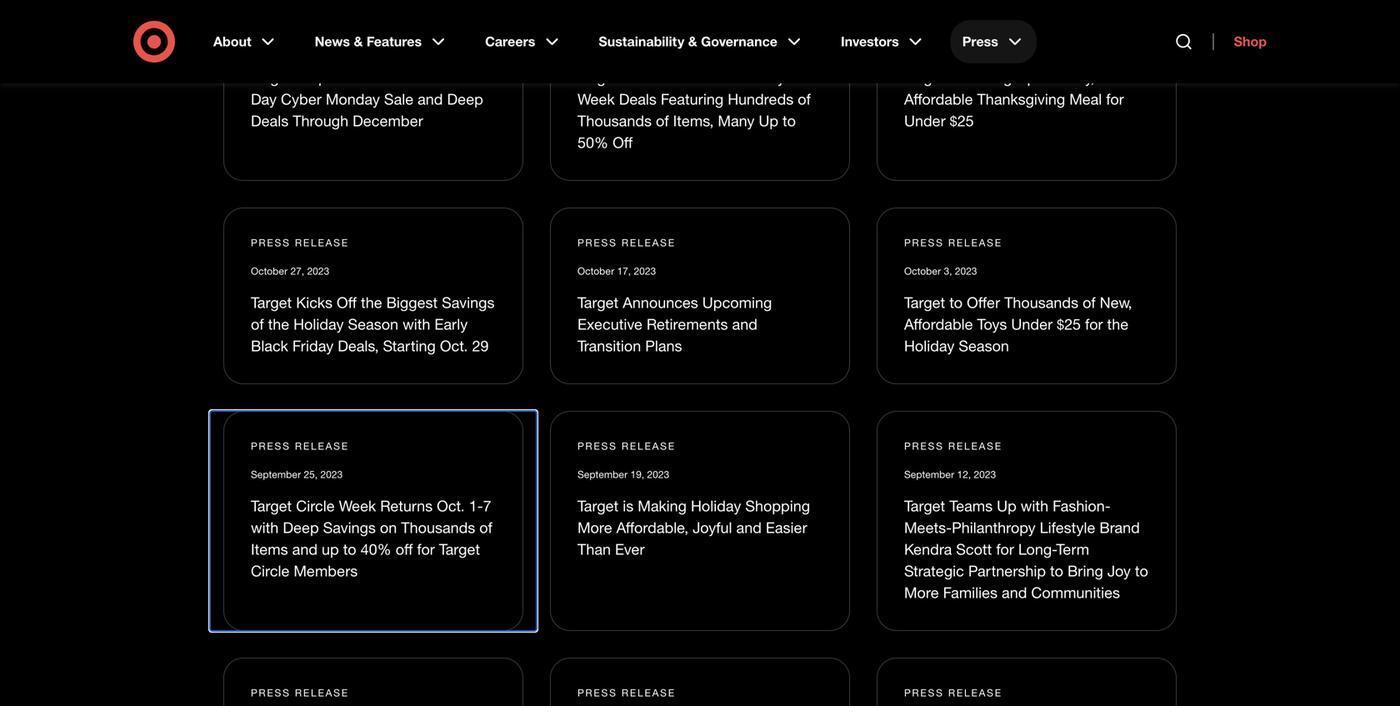 Task type: vqa. For each thing, say whether or not it's contained in the screenshot.
Receive
no



Task type: describe. For each thing, give the bounding box(es) containing it.
lifestyle
[[1040, 518, 1096, 536]]

for inside target to offer thousands of new, affordable toys under $25 for the holiday season
[[1086, 315, 1103, 333]]

press link
[[951, 20, 1037, 63]]

target circle week returns oct. 1-7 with deep savings on thousands of items and up to 40% off for target circle members link
[[251, 497, 493, 580]]

up
[[322, 540, 339, 558]]

teams
[[950, 497, 993, 515]]

release for circle
[[295, 440, 349, 452]]

the inside target to offer thousands of new, affordable toys under $25 for the holiday season
[[1108, 315, 1129, 333]]

transition
[[578, 337, 641, 355]]

target kicks off the biggest savings of the holiday season with early black friday deals, starting oct. 29 link
[[251, 293, 495, 355]]

target down 1-
[[439, 540, 480, 558]]

to inside target circle week returns oct. 1-7 with deep savings on thousands of items and up to 40% off for target circle members
[[343, 540, 357, 558]]

careers
[[485, 33, 536, 50]]

many
[[718, 112, 755, 130]]

and inside target circle week returns oct. 1-7 with deep savings on thousands of items and up to 40% off for target circle members
[[292, 540, 318, 558]]

2023 for savings
[[321, 468, 343, 481]]

$25 inside target to offer thousands of new, affordable toys under $25 for the holiday season
[[1057, 315, 1081, 333]]

2023 right 16,
[[644, 40, 666, 52]]

season inside target to offer thousands of new, affordable toys under $25 for the holiday season
[[959, 337, 1010, 355]]

october 3, 2023
[[905, 265, 978, 277]]

and inside target teams up with fashion- meets-philanthropy lifestyle brand kendra scott for long-term strategic partnership to bring joy to more families and communities
[[1002, 583, 1027, 601]]

target for target is making holiday shopping more affordable, joyful and easier than ever
[[578, 497, 619, 515]]

target teams up with fashion- meets-philanthropy lifestyle brand kendra scott for long-term strategic partnership to bring joy to more families and communities
[[905, 497, 1149, 601]]

offer
[[967, 293, 1001, 311]]

starting
[[383, 337, 436, 355]]

news
[[315, 33, 350, 50]]

week inside target circle week returns oct. 1-7 with deep savings on thousands of items and up to 40% off for target circle members
[[339, 497, 376, 515]]

retirements
[[647, 315, 728, 333]]

target's serving up an easy, affordable thanksgiving meal for under $25 link
[[905, 68, 1125, 130]]

easier
[[766, 518, 808, 536]]

joyful
[[693, 518, 732, 536]]

29
[[472, 337, 489, 355]]

1-
[[469, 497, 483, 515]]

& for features
[[354, 33, 363, 50]]

17,
[[617, 265, 631, 277]]

than
[[578, 540, 611, 558]]

2023 for $25
[[955, 265, 978, 277]]

an
[[1041, 68, 1057, 86]]

release for serving
[[949, 11, 1003, 24]]

target for target to offer thousands of new, affordable toys under $25 for the holiday season
[[905, 293, 946, 311]]

target for target teams up with fashion- meets-philanthropy lifestyle brand kendra scott for long-term strategic partnership to bring joy to more families and communities
[[905, 497, 946, 515]]

of inside target circle week returns oct. 1-7 with deep savings on thousands of items and up to 40% off for target circle members
[[480, 518, 493, 536]]

for inside target circle week returns oct. 1-7 with deep savings on thousands of items and up to 40% off for target circle members
[[417, 540, 435, 558]]

press release for to
[[905, 236, 1003, 249]]

target helps guests save with two- day cyber monday sale and deep deals through december
[[251, 68, 492, 130]]

deep inside target circle week returns oct. 1-7 with deep savings on thousands of items and up to 40% off for target circle members
[[283, 518, 319, 536]]

50%
[[578, 133, 609, 151]]

12,
[[957, 468, 971, 481]]

black inside the target kicks off the biggest savings of the holiday season with early black friday deals, starting oct. 29
[[251, 337, 288, 355]]

governance
[[701, 33, 778, 50]]

thousands inside target announces black friday week deals featuring hundreds of thousands of items, many up to 50% off
[[578, 112, 652, 130]]

up for target
[[997, 497, 1017, 515]]

deals inside target helps guests save with two- day cyber monday sale and deep deals through december
[[251, 112, 289, 130]]

september 19, 2023
[[578, 468, 670, 481]]

monday
[[326, 90, 380, 108]]

for inside target teams up with fashion- meets-philanthropy lifestyle brand kendra scott for long-term strategic partnership to bring joy to more families and communities
[[997, 540, 1015, 558]]

strategic
[[905, 562, 964, 580]]

target is making holiday shopping more affordable, joyful and easier than ever
[[578, 497, 810, 558]]

october for target announces upcoming executive retirements and transition plans
[[578, 265, 615, 277]]

target announces upcoming executive retirements and transition plans link
[[578, 293, 772, 355]]

press release for circle
[[251, 440, 349, 452]]

sale
[[384, 90, 414, 108]]

september 25, 2023
[[251, 468, 343, 481]]

investors
[[841, 33, 899, 50]]

early
[[435, 315, 468, 333]]

0 vertical spatial circle
[[296, 497, 335, 515]]

target circle week returns oct. 1-7 with deep savings on thousands of items and up to 40% off for target circle members
[[251, 497, 493, 580]]

40%
[[361, 540, 392, 558]]

press release for kicks
[[251, 236, 349, 249]]

of right hundreds on the right
[[798, 90, 811, 108]]

0 horizontal spatial the
[[268, 315, 289, 333]]

new,
[[1100, 293, 1133, 311]]

announces for transition
[[623, 293, 699, 311]]

& for governance
[[688, 33, 698, 50]]

sustainability & governance link
[[587, 20, 816, 63]]

announces for featuring
[[623, 68, 699, 86]]

target announces black friday week deals featuring hundreds of thousands of items, many up to 50% off link
[[578, 68, 811, 151]]

0 horizontal spatial circle
[[251, 562, 290, 580]]

making
[[638, 497, 687, 515]]

with inside target helps guests save with two- day cyber monday sale and deep deals through december
[[428, 68, 456, 86]]

up inside target announces black friday week deals featuring hundreds of thousands of items, many up to 50% off
[[759, 112, 779, 130]]

november for announces
[[578, 40, 624, 52]]

target for target kicks off the biggest savings of the holiday season with early black friday deals, starting oct. 29
[[251, 293, 292, 311]]

season inside the target kicks off the biggest savings of the holiday season with early black friday deals, starting oct. 29
[[348, 315, 399, 333]]

news & features link
[[303, 20, 460, 63]]

december
[[353, 112, 423, 130]]

november 16, 2023
[[578, 40, 666, 52]]

investors link
[[830, 20, 938, 63]]

of left items,
[[656, 112, 669, 130]]

to down term
[[1051, 562, 1064, 580]]

friday inside the target kicks off the biggest savings of the holiday season with early black friday deals, starting oct. 29
[[293, 337, 334, 355]]

release for to
[[949, 236, 1003, 249]]

press release for serving
[[905, 11, 1003, 24]]

affordable,
[[617, 518, 689, 536]]

guests
[[339, 68, 387, 86]]

careers link
[[474, 20, 574, 63]]

and inside the target is making holiday shopping more affordable, joyful and easier than ever
[[737, 518, 762, 536]]

release for announces
[[622, 236, 676, 249]]

sustainability
[[599, 33, 685, 50]]

off
[[396, 540, 413, 558]]

and inside target helps guests save with two- day cyber monday sale and deep deals through december
[[418, 90, 443, 108]]

two-
[[460, 68, 492, 86]]

toys
[[978, 315, 1008, 333]]

under inside target to offer thousands of new, affordable toys under $25 for the holiday season
[[1012, 315, 1053, 333]]

holiday inside the target kicks off the biggest savings of the holiday season with early black friday deals, starting oct. 29
[[294, 315, 344, 333]]

plans
[[645, 337, 682, 355]]

7
[[483, 497, 492, 515]]

featuring
[[661, 90, 724, 108]]

executive
[[578, 315, 643, 333]]



Task type: locate. For each thing, give the bounding box(es) containing it.
1 horizontal spatial $25
[[1057, 315, 1081, 333]]

2023 right 17, on the left top of the page
[[634, 265, 656, 277]]

target down november 16, 2023
[[578, 68, 619, 86]]

the down 'october 27, 2023'
[[268, 315, 289, 333]]

2 horizontal spatial october
[[905, 265, 941, 277]]

to down hundreds on the right
[[783, 112, 796, 130]]

2023 for under
[[965, 40, 987, 52]]

week up 50%
[[578, 90, 615, 108]]

1 horizontal spatial november
[[578, 40, 624, 52]]

2 announces from the top
[[623, 293, 699, 311]]

0 vertical spatial season
[[348, 315, 399, 333]]

up up "philanthropy"
[[997, 497, 1017, 515]]

black inside target announces black friday week deals featuring hundreds of thousands of items, many up to 50% off
[[703, 68, 740, 86]]

under
[[905, 112, 946, 130], [1012, 315, 1053, 333]]

shopping
[[746, 497, 810, 515]]

deals down 16,
[[619, 90, 657, 108]]

deep inside target helps guests save with two- day cyber monday sale and deep deals through december
[[447, 90, 483, 108]]

1 horizontal spatial september
[[578, 468, 628, 481]]

with up items
[[251, 518, 279, 536]]

savings
[[442, 293, 495, 311], [323, 518, 376, 536]]

release for teams
[[949, 440, 1003, 452]]

2 september from the left
[[578, 468, 628, 481]]

target teams up with fashion- meets-philanthropy lifestyle brand kendra scott for long-term strategic partnership to bring joy to more families and communities link
[[905, 497, 1149, 601]]

scott
[[957, 540, 992, 558]]

october for target kicks off the biggest savings of the holiday season with early black friday deals, starting oct. 29
[[251, 265, 288, 277]]

with left two-
[[428, 68, 456, 86]]

deep down two-
[[447, 90, 483, 108]]

items,
[[673, 112, 714, 130]]

to inside target announces black friday week deals featuring hundreds of thousands of items, many up to 50% off
[[783, 112, 796, 130]]

target down 'october 27, 2023'
[[251, 293, 292, 311]]

2023 right the 19,
[[647, 468, 670, 481]]

off right kicks in the top left of the page
[[337, 293, 357, 311]]

black up featuring
[[703, 68, 740, 86]]

november
[[251, 40, 298, 52], [578, 40, 624, 52], [905, 40, 951, 52]]

2 vertical spatial up
[[997, 497, 1017, 515]]

0 horizontal spatial season
[[348, 315, 399, 333]]

for up partnership at the right bottom
[[997, 540, 1015, 558]]

2023 right the '1,'
[[965, 40, 987, 52]]

0 vertical spatial announces
[[623, 68, 699, 86]]

of
[[798, 90, 811, 108], [656, 112, 669, 130], [1083, 293, 1096, 311], [251, 315, 264, 333], [480, 518, 493, 536]]

& right news
[[354, 33, 363, 50]]

25,
[[304, 468, 318, 481]]

kendra
[[905, 540, 952, 558]]

1 horizontal spatial october
[[578, 265, 615, 277]]

under inside target's serving up an easy, affordable thanksgiving meal for under $25
[[905, 112, 946, 130]]

0 horizontal spatial $25
[[950, 112, 974, 130]]

affordable down target's
[[905, 90, 973, 108]]

with inside the target kicks off the biggest savings of the holiday season with early black friday deals, starting oct. 29
[[403, 315, 431, 333]]

to inside target to offer thousands of new, affordable toys under $25 for the holiday season
[[950, 293, 963, 311]]

target's
[[905, 68, 957, 86]]

2 october from the left
[[578, 265, 615, 277]]

off inside target announces black friday week deals featuring hundreds of thousands of items, many up to 50% off
[[613, 133, 633, 151]]

3 november from the left
[[905, 40, 951, 52]]

up inside target's serving up an easy, affordable thanksgiving meal for under $25
[[1017, 68, 1036, 86]]

partnership
[[969, 562, 1046, 580]]

0 vertical spatial $25
[[950, 112, 974, 130]]

1 vertical spatial season
[[959, 337, 1010, 355]]

press release for announces
[[578, 236, 676, 249]]

members
[[294, 562, 358, 580]]

1 vertical spatial off
[[337, 293, 357, 311]]

0 horizontal spatial &
[[354, 33, 363, 50]]

biggest
[[387, 293, 438, 311]]

1 vertical spatial week
[[339, 497, 376, 515]]

0 vertical spatial black
[[703, 68, 740, 86]]

2023 right 27, on the left top of page
[[307, 265, 329, 277]]

target inside the target is making holiday shopping more affordable, joyful and easier than ever
[[578, 497, 619, 515]]

thanksgiving
[[978, 90, 1066, 108]]

november for helps
[[251, 40, 298, 52]]

for inside target's serving up an easy, affordable thanksgiving meal for under $25
[[1107, 90, 1125, 108]]

and down shopping
[[737, 518, 762, 536]]

black down 'october 27, 2023'
[[251, 337, 288, 355]]

november left 24,
[[251, 40, 298, 52]]

circle down items
[[251, 562, 290, 580]]

under down target's
[[905, 112, 946, 130]]

of left new,
[[1083, 293, 1096, 311]]

september left "25,"
[[251, 468, 301, 481]]

target up executive on the top left
[[578, 293, 619, 311]]

shop link
[[1214, 33, 1267, 50]]

1 vertical spatial $25
[[1057, 315, 1081, 333]]

week up 40%
[[339, 497, 376, 515]]

affordable inside target's serving up an easy, affordable thanksgiving meal for under $25
[[905, 90, 973, 108]]

more down strategic
[[905, 583, 939, 601]]

19,
[[631, 468, 645, 481]]

thousands down returns
[[401, 518, 475, 536]]

2023 right 24,
[[317, 40, 339, 52]]

upcoming
[[703, 293, 772, 311]]

1 horizontal spatial circle
[[296, 497, 335, 515]]

target for target helps guests save with two- day cyber monday sale and deep deals through december
[[251, 68, 292, 86]]

target up day
[[251, 68, 292, 86]]

1 horizontal spatial week
[[578, 90, 615, 108]]

0 horizontal spatial holiday
[[294, 315, 344, 333]]

for right meal
[[1107, 90, 1125, 108]]

0 horizontal spatial more
[[578, 518, 612, 536]]

1 horizontal spatial holiday
[[691, 497, 742, 515]]

savings inside the target kicks off the biggest savings of the holiday season with early black friday deals, starting oct. 29
[[442, 293, 495, 311]]

$25 down serving
[[950, 112, 974, 130]]

holiday down october 3, 2023
[[905, 337, 955, 355]]

friday up hundreds on the right
[[744, 68, 785, 86]]

about
[[213, 33, 251, 50]]

1,
[[954, 40, 962, 52]]

2 horizontal spatial september
[[905, 468, 955, 481]]

oct. down the early
[[440, 337, 468, 355]]

1 horizontal spatial savings
[[442, 293, 495, 311]]

target inside the target kicks off the biggest savings of the holiday season with early black friday deals, starting oct. 29
[[251, 293, 292, 311]]

the
[[361, 293, 382, 311], [268, 315, 289, 333], [1108, 315, 1129, 333]]

2 horizontal spatial the
[[1108, 315, 1129, 333]]

release for is
[[622, 440, 676, 452]]

affordable inside target to offer thousands of new, affordable toys under $25 for the holiday season
[[905, 315, 973, 333]]

2023 right "25,"
[[321, 468, 343, 481]]

1 vertical spatial announces
[[623, 293, 699, 311]]

24,
[[300, 40, 314, 52]]

0 horizontal spatial deals
[[251, 112, 289, 130]]

holiday inside the target is making holiday shopping more affordable, joyful and easier than ever
[[691, 497, 742, 515]]

circle
[[296, 497, 335, 515], [251, 562, 290, 580]]

0 vertical spatial oct.
[[440, 337, 468, 355]]

target for target announces upcoming executive retirements and transition plans
[[578, 293, 619, 311]]

holiday inside target to offer thousands of new, affordable toys under $25 for the holiday season
[[905, 337, 955, 355]]

1 vertical spatial oct.
[[437, 497, 465, 515]]

meets-
[[905, 518, 952, 536]]

of down 'october 27, 2023'
[[251, 315, 264, 333]]

1 horizontal spatial black
[[703, 68, 740, 86]]

deals,
[[338, 337, 379, 355]]

target inside target announces upcoming executive retirements and transition plans
[[578, 293, 619, 311]]

and right the sale
[[418, 90, 443, 108]]

target inside target helps guests save with two- day cyber monday sale and deep deals through december
[[251, 68, 292, 86]]

1 horizontal spatial friday
[[744, 68, 785, 86]]

0 horizontal spatial october
[[251, 265, 288, 277]]

deals inside target announces black friday week deals featuring hundreds of thousands of items, many up to 50% off
[[619, 90, 657, 108]]

on
[[380, 518, 397, 536]]

october left 3,
[[905, 265, 941, 277]]

serving
[[961, 68, 1013, 86]]

more inside target teams up with fashion- meets-philanthropy lifestyle brand kendra scott for long-term strategic partnership to bring joy to more families and communities
[[905, 583, 939, 601]]

day
[[251, 90, 277, 108]]

and down upcoming at the right top
[[732, 315, 758, 333]]

september 12, 2023
[[905, 468, 996, 481]]

joy
[[1108, 562, 1131, 580]]

target left is
[[578, 497, 619, 515]]

1 horizontal spatial thousands
[[578, 112, 652, 130]]

0 vertical spatial off
[[613, 133, 633, 151]]

september left the 19,
[[578, 468, 628, 481]]

off inside the target kicks off the biggest savings of the holiday season with early black friday deals, starting oct. 29
[[337, 293, 357, 311]]

circle down "25,"
[[296, 497, 335, 515]]

october for target to offer thousands of new, affordable toys under $25 for the holiday season
[[905, 265, 941, 277]]

target down october 3, 2023
[[905, 293, 946, 311]]

0 vertical spatial under
[[905, 112, 946, 130]]

0 horizontal spatial savings
[[323, 518, 376, 536]]

and down partnership at the right bottom
[[1002, 583, 1027, 601]]

thousands up 50%
[[578, 112, 652, 130]]

target inside target teams up with fashion- meets-philanthropy lifestyle brand kendra scott for long-term strategic partnership to bring joy to more families and communities
[[905, 497, 946, 515]]

for
[[1107, 90, 1125, 108], [1086, 315, 1103, 333], [417, 540, 435, 558], [997, 540, 1015, 558]]

1 vertical spatial circle
[[251, 562, 290, 580]]

0 horizontal spatial september
[[251, 468, 301, 481]]

for right off
[[417, 540, 435, 558]]

features
[[367, 33, 422, 50]]

2 vertical spatial thousands
[[401, 518, 475, 536]]

september for teams
[[905, 468, 955, 481]]

kicks
[[296, 293, 333, 311]]

press release for is
[[578, 440, 676, 452]]

1 vertical spatial deals
[[251, 112, 289, 130]]

is
[[623, 497, 634, 515]]

about link
[[202, 20, 290, 63]]

1 vertical spatial deep
[[283, 518, 319, 536]]

the down new,
[[1108, 315, 1129, 333]]

0 vertical spatial up
[[1017, 68, 1036, 86]]

2 horizontal spatial november
[[905, 40, 951, 52]]

0 horizontal spatial deep
[[283, 518, 319, 536]]

1 vertical spatial holiday
[[905, 337, 955, 355]]

target announces black friday week deals featuring hundreds of thousands of items, many up to 50% off
[[578, 68, 811, 151]]

black
[[703, 68, 740, 86], [251, 337, 288, 355]]

0 horizontal spatial under
[[905, 112, 946, 130]]

1 november from the left
[[251, 40, 298, 52]]

with down biggest at the left of the page
[[403, 315, 431, 333]]

announces up featuring
[[623, 68, 699, 86]]

1 horizontal spatial &
[[688, 33, 698, 50]]

target kicks off the biggest savings of the holiday season with early black friday deals, starting oct. 29
[[251, 293, 495, 355]]

1 vertical spatial affordable
[[905, 315, 973, 333]]

with inside target teams up with fashion- meets-philanthropy lifestyle brand kendra scott for long-term strategic partnership to bring joy to more families and communities
[[1021, 497, 1049, 515]]

and inside target announces upcoming executive retirements and transition plans
[[732, 315, 758, 333]]

up for target's
[[1017, 68, 1036, 86]]

1 announces from the top
[[623, 68, 699, 86]]

1 horizontal spatial deep
[[447, 90, 483, 108]]

1 horizontal spatial under
[[1012, 315, 1053, 333]]

oct. left 1-
[[437, 497, 465, 515]]

1 vertical spatial more
[[905, 583, 939, 601]]

& left governance
[[688, 33, 698, 50]]

friday inside target announces black friday week deals featuring hundreds of thousands of items, many up to 50% off
[[744, 68, 785, 86]]

0 horizontal spatial black
[[251, 337, 288, 355]]

1 horizontal spatial season
[[959, 337, 1010, 355]]

announces inside target announces black friday week deals featuring hundreds of thousands of items, many up to 50% off
[[623, 68, 699, 86]]

of inside the target kicks off the biggest savings of the holiday season with early black friday deals, starting oct. 29
[[251, 315, 264, 333]]

press release for teams
[[905, 440, 1003, 452]]

1 vertical spatial under
[[1012, 315, 1053, 333]]

1 september from the left
[[251, 468, 301, 481]]

week inside target announces black friday week deals featuring hundreds of thousands of items, many up to 50% off
[[578, 90, 615, 108]]

deep up items
[[283, 518, 319, 536]]

savings inside target circle week returns oct. 1-7 with deep savings on thousands of items and up to 40% off for target circle members
[[323, 518, 376, 536]]

3 september from the left
[[905, 468, 955, 481]]

families
[[943, 583, 998, 601]]

and left up
[[292, 540, 318, 558]]

2 horizontal spatial thousands
[[1005, 293, 1079, 311]]

through
[[293, 112, 349, 130]]

friday down kicks in the top left of the page
[[293, 337, 334, 355]]

to right up
[[343, 540, 357, 558]]

to left offer
[[950, 293, 963, 311]]

holiday up joyful
[[691, 497, 742, 515]]

target up meets-
[[905, 497, 946, 515]]

with inside target circle week returns oct. 1-7 with deep savings on thousands of items and up to 40% off for target circle members
[[251, 518, 279, 536]]

2023 for easier
[[647, 468, 670, 481]]

0 vertical spatial thousands
[[578, 112, 652, 130]]

oct. inside target circle week returns oct. 1-7 with deep savings on thousands of items and up to 40% off for target circle members
[[437, 497, 465, 515]]

communities
[[1032, 583, 1121, 601]]

deep
[[447, 90, 483, 108], [283, 518, 319, 536]]

news & features
[[315, 33, 422, 50]]

up up thanksgiving
[[1017, 68, 1036, 86]]

1 & from the left
[[354, 33, 363, 50]]

3 october from the left
[[905, 265, 941, 277]]

easy,
[[1061, 68, 1095, 86]]

0 vertical spatial week
[[578, 90, 615, 108]]

target helps guests save with two- day cyber monday sale and deep deals through december link
[[251, 68, 492, 130]]

shop
[[1234, 33, 1267, 50]]

0 horizontal spatial off
[[337, 293, 357, 311]]

thousands inside target circle week returns oct. 1-7 with deep savings on thousands of items and up to 40% off for target circle members
[[401, 518, 475, 536]]

brand
[[1100, 518, 1140, 536]]

thousands
[[578, 112, 652, 130], [1005, 293, 1079, 311], [401, 518, 475, 536]]

october
[[251, 265, 288, 277], [578, 265, 615, 277], [905, 265, 941, 277]]

&
[[354, 33, 363, 50], [688, 33, 698, 50]]

1 horizontal spatial the
[[361, 293, 382, 311]]

of inside target to offer thousands of new, affordable toys under $25 for the holiday season
[[1083, 293, 1096, 311]]

november 24, 2023
[[251, 40, 339, 52]]

1 vertical spatial up
[[759, 112, 779, 130]]

bring
[[1068, 562, 1104, 580]]

savings up the early
[[442, 293, 495, 311]]

1 horizontal spatial more
[[905, 583, 939, 601]]

term
[[1057, 540, 1090, 558]]

0 horizontal spatial friday
[[293, 337, 334, 355]]

announces
[[623, 68, 699, 86], [623, 293, 699, 311]]

holiday down kicks in the top left of the page
[[294, 315, 344, 333]]

announces inside target announces upcoming executive retirements and transition plans
[[623, 293, 699, 311]]

september
[[251, 468, 301, 481], [578, 468, 628, 481], [905, 468, 955, 481]]

0 vertical spatial savings
[[442, 293, 495, 311]]

fashion-
[[1053, 497, 1111, 515]]

target for target circle week returns oct. 1-7 with deep savings on thousands of items and up to 40% off for target circle members
[[251, 497, 292, 515]]

$25
[[950, 112, 974, 130], [1057, 315, 1081, 333]]

september for is
[[578, 468, 628, 481]]

1 vertical spatial friday
[[293, 337, 334, 355]]

target's serving up an easy, affordable thanksgiving meal for under $25
[[905, 68, 1125, 130]]

2 & from the left
[[688, 33, 698, 50]]

savings up up
[[323, 518, 376, 536]]

of down 7
[[480, 518, 493, 536]]

season up deals,
[[348, 315, 399, 333]]

season down 'toys'
[[959, 337, 1010, 355]]

1 vertical spatial savings
[[323, 518, 376, 536]]

target for target announces black friday week deals featuring hundreds of thousands of items, many up to 50% off
[[578, 68, 619, 86]]

under right 'toys'
[[1012, 315, 1053, 333]]

affordable down offer
[[905, 315, 973, 333]]

1 affordable from the top
[[905, 90, 973, 108]]

2 horizontal spatial holiday
[[905, 337, 955, 355]]

oct. inside the target kicks off the biggest savings of the holiday season with early black friday deals, starting oct. 29
[[440, 337, 468, 355]]

helps
[[296, 68, 335, 86]]

sustainability & governance
[[599, 33, 778, 50]]

announces up the retirements
[[623, 293, 699, 311]]

october left 27, on the left top of page
[[251, 265, 288, 277]]

oct.
[[440, 337, 468, 355], [437, 497, 465, 515]]

november 1, 2023
[[905, 40, 987, 52]]

0 vertical spatial deals
[[619, 90, 657, 108]]

september left 12,
[[905, 468, 955, 481]]

target to offer thousands of new, affordable toys under $25 for the holiday season
[[905, 293, 1133, 355]]

0 vertical spatial more
[[578, 518, 612, 536]]

0 horizontal spatial thousands
[[401, 518, 475, 536]]

$25 right 'toys'
[[1057, 315, 1081, 333]]

1 october from the left
[[251, 265, 288, 277]]

november left the '1,'
[[905, 40, 951, 52]]

2023 right 12,
[[974, 468, 996, 481]]

october 27, 2023
[[251, 265, 329, 277]]

with up lifestyle
[[1021, 497, 1049, 515]]

cyber
[[281, 90, 322, 108]]

october left 17, on the left top of the page
[[578, 265, 615, 277]]

2023 for season
[[307, 265, 329, 277]]

release
[[949, 11, 1003, 24], [295, 236, 349, 249], [622, 236, 676, 249], [949, 236, 1003, 249], [295, 440, 349, 452], [622, 440, 676, 452], [949, 440, 1003, 452], [295, 686, 349, 699], [622, 686, 676, 699], [949, 686, 1003, 699]]

2023 for kendra
[[974, 468, 996, 481]]

2 affordable from the top
[[905, 315, 973, 333]]

0 vertical spatial deep
[[447, 90, 483, 108]]

1 vertical spatial black
[[251, 337, 288, 355]]

deals down day
[[251, 112, 289, 130]]

1 horizontal spatial off
[[613, 133, 633, 151]]

thousands up 'toys'
[[1005, 293, 1079, 311]]

the left biggest at the left of the page
[[361, 293, 382, 311]]

for down new,
[[1086, 315, 1103, 333]]

target inside target announces black friday week deals featuring hundreds of thousands of items, many up to 50% off
[[578, 68, 619, 86]]

returns
[[380, 497, 433, 515]]

october 17, 2023
[[578, 265, 656, 277]]

2 vertical spatial holiday
[[691, 497, 742, 515]]

0 vertical spatial holiday
[[294, 315, 344, 333]]

16,
[[627, 40, 641, 52]]

0 horizontal spatial week
[[339, 497, 376, 515]]

to right joy
[[1135, 562, 1149, 580]]

more up than on the bottom left
[[578, 518, 612, 536]]

save
[[391, 68, 424, 86]]

0 vertical spatial friday
[[744, 68, 785, 86]]

thousands inside target to offer thousands of new, affordable toys under $25 for the holiday season
[[1005, 293, 1079, 311]]

1 horizontal spatial deals
[[619, 90, 657, 108]]

target inside target to offer thousands of new, affordable toys under $25 for the holiday season
[[905, 293, 946, 311]]

september for circle
[[251, 468, 301, 481]]

up inside target teams up with fashion- meets-philanthropy lifestyle brand kendra scott for long-term strategic partnership to bring joy to more families and communities
[[997, 497, 1017, 515]]

affordable
[[905, 90, 973, 108], [905, 315, 973, 333]]

target down september 25, 2023
[[251, 497, 292, 515]]

more inside the target is making holiday shopping more affordable, joyful and easier than ever
[[578, 518, 612, 536]]

0 vertical spatial affordable
[[905, 90, 973, 108]]

27,
[[291, 265, 304, 277]]

release for kicks
[[295, 236, 349, 249]]

2023 right 3,
[[955, 265, 978, 277]]

long-
[[1019, 540, 1057, 558]]

2 november from the left
[[578, 40, 624, 52]]

1 vertical spatial thousands
[[1005, 293, 1079, 311]]

off right 50%
[[613, 133, 633, 151]]

0 horizontal spatial november
[[251, 40, 298, 52]]

$25 inside target's serving up an easy, affordable thanksgiving meal for under $25
[[950, 112, 974, 130]]

up down hundreds on the right
[[759, 112, 779, 130]]

november left 16,
[[578, 40, 624, 52]]



